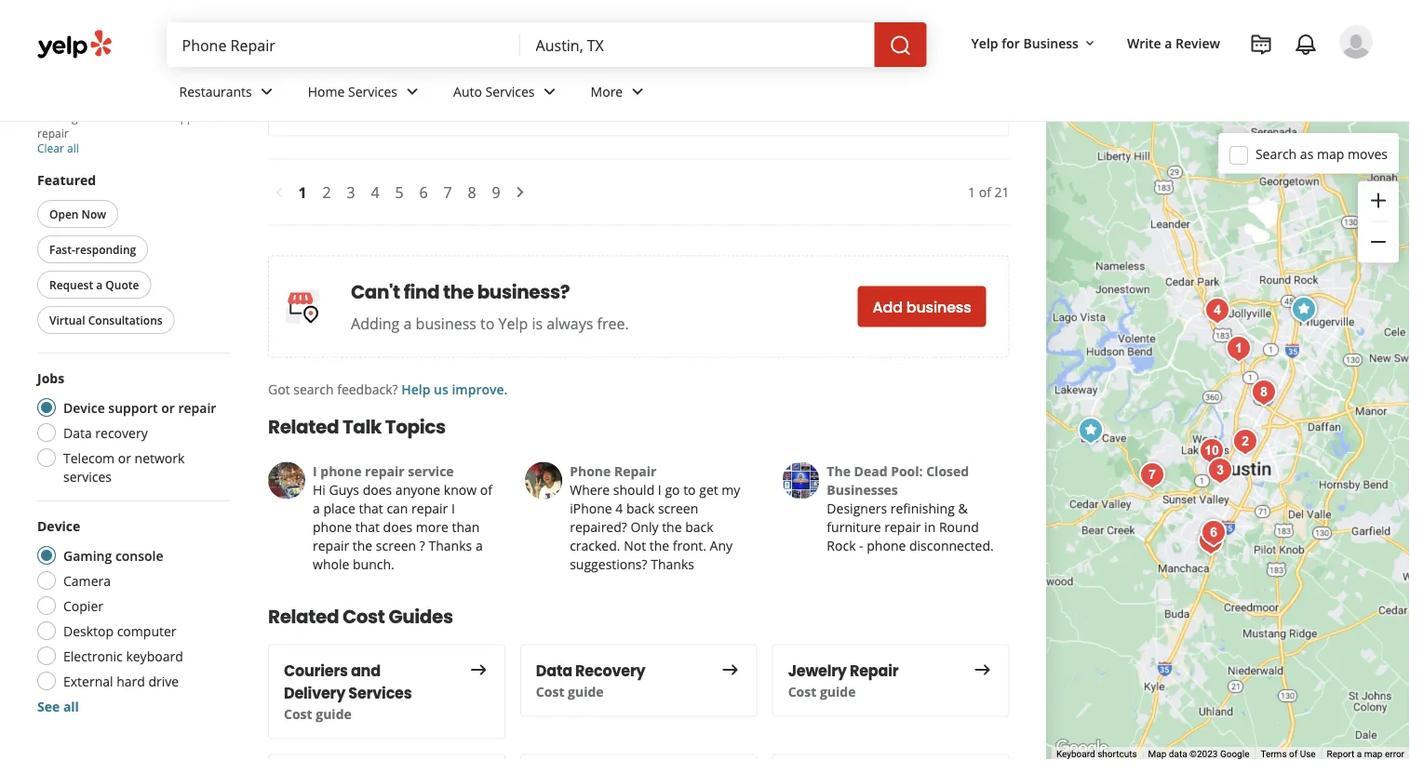 Task type: vqa. For each thing, say whether or not it's contained in the screenshot.
the Start
no



Task type: describe. For each thing, give the bounding box(es) containing it.
console for gaming console
[[115, 547, 163, 565]]

see
[[37, 698, 60, 715]]

all for see all
[[63, 698, 79, 715]]

keyboard shortcuts
[[1057, 749, 1137, 760]]

us
[[434, 381, 448, 399]]

repair inside the dead pool: closed businesses designers refinishing & furniture repair in round rock - phone disconnected.
[[885, 519, 921, 537]]

fast-responding
[[49, 242, 136, 257]]

24 chevron down v2 image for auto services
[[539, 80, 561, 103]]

cost down bunch.
[[342, 604, 385, 630]]

guide for jewelry
[[820, 684, 856, 701]]

phone inside mobile phone repair electronics repair
[[594, 29, 630, 44]]

services for home services
[[348, 82, 398, 100]]

report a map error link
[[1327, 749, 1405, 760]]

electronic keyboard
[[63, 647, 183, 665]]

reviews)
[[606, 2, 656, 19]]

of inside i phone repair service hi guys does anyone know of a place that can repair i phone that does more than repair the screen ?   thanks a whole bunch.
[[480, 482, 492, 499]]

Find text field
[[182, 34, 506, 55]]

24 arrow right v2 image for couriers and delivery services
[[467, 660, 490, 682]]

add business
[[873, 297, 971, 318]]

phones
[[498, 29, 539, 44]]

talk
[[342, 414, 382, 440]]

repair inside phone repair where should i go to get my iphone 4 back screen repaired? only the back cracked. not the front. any suggestions?   thanks
[[614, 463, 657, 481]]

1 vertical spatial does
[[383, 519, 413, 537]]

page: 4 element
[[371, 181, 379, 204]]

24 chevron down v2 image for restaurants
[[256, 80, 278, 103]]

data for data recovery
[[536, 661, 572, 682]]

can't
[[351, 279, 400, 305]]

1 for 1
[[298, 182, 307, 202]]

my inside phone repair where should i go to get my iphone 4 back screen repaired? only the back cracked. not the front. any suggestions?   thanks
[[722, 482, 740, 499]]

featured group
[[34, 170, 231, 338]]

open now
[[49, 206, 106, 222]]

should
[[613, 482, 655, 499]]

shortcuts
[[1098, 749, 1137, 760]]

2 vertical spatial back
[[685, 519, 714, 537]]

24 arrow right v2 image for jewelry repair
[[971, 660, 994, 682]]

gaming console
[[63, 547, 163, 565]]

yelp inside button
[[972, 34, 999, 52]]

guide for couriers
[[316, 706, 352, 724]]

delivery
[[284, 684, 346, 705]]

thanks inside phone repair where should i go to get my iphone 4 back screen repaired? only the back cracked. not the front. any suggestions?   thanks
[[651, 556, 694, 574]]

yelp inside can't find the business? adding a business to yelp is always free.
[[499, 314, 528, 334]]

designers
[[827, 500, 887, 518]]

mobile for phone
[[554, 29, 592, 44]]

phone doctor of oakhill image
[[1134, 457, 1171, 494]]

auto services
[[453, 82, 535, 100]]

1 vertical spatial device support or repair
[[63, 399, 216, 417]]

i phone repair service hi guys does anyone know of a place that can repair i phone that does more than repair the screen ?   thanks a whole bunch.
[[313, 463, 492, 574]]

report
[[1327, 749, 1355, 760]]

business?
[[477, 279, 570, 305]]

0 vertical spatial does
[[363, 482, 392, 499]]

notifications image
[[1295, 34, 1317, 56]]

hi-tech gadgets image
[[1199, 292, 1236, 330]]

electronics repair button
[[453, 51, 561, 69]]

2 vertical spatial i
[[451, 500, 455, 518]]

option group containing device
[[32, 517, 231, 716]]

1 vertical spatial or
[[161, 399, 175, 417]]

mobile phone repair link
[[550, 28, 673, 46]]

cost guide for jewelry
[[788, 684, 856, 701]]

related for related cost guides
[[268, 604, 339, 630]]

phone repair where should i go to get my iphone 4 back screen repaired? only the back cracked. not the front. any suggestions?   thanks
[[570, 463, 740, 574]]

5 link
[[387, 179, 411, 207]]

the dead pool: closed businesses designers refinishing & furniture repair in round rock - phone disconnected.
[[827, 463, 994, 555]]

jobs
[[37, 369, 64, 387]]

screen inside i phone repair service hi guys does anyone know of a place that can repair i phone that does more than repair the screen ?   thanks a whole bunch.
[[376, 538, 416, 555]]

auto services link
[[439, 67, 576, 121]]

services
[[63, 468, 112, 485]]

search as map moves
[[1256, 145, 1388, 163]]

repair down reviews)
[[633, 29, 669, 44]]

desktop
[[63, 622, 114, 640]]

guides
[[389, 604, 453, 630]]

search
[[293, 381, 334, 399]]

next image
[[509, 181, 532, 204]]

refinishing
[[891, 500, 955, 518]]

a down than at bottom left
[[476, 538, 483, 555]]

repair inside device support or repair
[[37, 125, 69, 141]]

round
[[939, 519, 979, 537]]

2 vertical spatial device
[[37, 517, 80, 535]]

more
[[591, 82, 623, 100]]

couriers
[[284, 661, 348, 682]]

come
[[586, 76, 619, 94]]

1 vertical spatial that
[[355, 519, 380, 537]]

24 arrow right v2 image
[[719, 660, 742, 682]]

21
[[995, 184, 1010, 201]]

services inside couriers and delivery services
[[349, 684, 412, 705]]

of for terms
[[1289, 749, 1298, 760]]

the inside can't find the business? adding a business to yelp is always free.
[[443, 279, 474, 305]]

services for auto services
[[486, 82, 535, 100]]

is
[[532, 314, 543, 334]]

of for 1
[[979, 184, 991, 201]]

cost guide for data
[[536, 684, 604, 701]]

add business link
[[858, 287, 986, 328]]

moves
[[1348, 145, 1388, 163]]

4 link
[[363, 179, 387, 207]]

again
[[654, 76, 687, 94]]

map for moves
[[1317, 145, 1345, 163]]

external hard drive
[[63, 673, 179, 690]]

as
[[1300, 145, 1314, 163]]

0 vertical spatial back
[[622, 76, 651, 94]]

console for gaming console •
[[81, 110, 121, 125]]

home services
[[308, 82, 398, 100]]

a right write
[[1165, 34, 1172, 52]]

camera
[[63, 572, 111, 590]]

support inside device support or repair
[[168, 110, 209, 125]]

related talk topics
[[268, 414, 446, 440]]

anyone
[[396, 482, 441, 499]]

longhorn mac repair image
[[1285, 291, 1323, 329]]

mobile phones
[[457, 29, 539, 44]]

request a quote button
[[37, 271, 151, 299]]

yelp for business button
[[964, 26, 1105, 60]]

pro xi image
[[1356, 223, 1393, 261]]

more link
[[576, 67, 664, 121]]

keyboard
[[1057, 749, 1095, 760]]

16 speech v2 image
[[453, 79, 468, 93]]

always
[[547, 314, 593, 334]]

support inside option group
[[108, 399, 158, 417]]

get
[[699, 482, 718, 499]]

a inside can't find the business? adding a business to yelp is always free.
[[404, 314, 412, 334]]

hi
[[313, 482, 326, 499]]

1up repairs image down frankenstein computers image
[[1227, 424, 1264, 461]]

mobile phone repair button
[[550, 28, 673, 46]]

related cost guides
[[268, 604, 453, 630]]

8
[[468, 182, 476, 202]]

1up repairs image up ubreakifix image
[[1202, 452, 1239, 490]]

google image
[[1052, 736, 1113, 761]]

guide for data
[[568, 684, 604, 701]]

24 chevron down v2 image for more
[[627, 80, 649, 103]]

virtual consultations button
[[37, 306, 175, 334]]

none field find
[[182, 34, 506, 55]]

the inside i phone repair service hi guys does anyone know of a place that can repair i phone that does more than repair the screen ?   thanks a whole bunch.
[[353, 538, 373, 555]]

i phone repair service link
[[313, 463, 454, 481]]

zoom out image
[[1368, 231, 1390, 253]]

page: 7 element
[[444, 181, 452, 204]]

map for error
[[1364, 749, 1383, 760]]

electronics repair link
[[453, 51, 561, 69]]

4 inside pagination navigation 'navigation'
[[371, 182, 379, 202]]

ruby a. image
[[1340, 25, 1373, 59]]

more inside i phone repair service hi guys does anyone know of a place that can repair i phone that does more than repair the screen ?   thanks a whole bunch.
[[416, 519, 449, 537]]

consultations
[[88, 312, 163, 328]]

desktop computer
[[63, 622, 176, 640]]

iphone
[[570, 500, 612, 518]]

24 chevron down v2 image for home services
[[401, 80, 424, 103]]

0 vertical spatial my
[[711, 76, 730, 94]]

virtual consultations
[[49, 312, 163, 328]]

repair up anyone
[[365, 463, 405, 481]]

front.
[[673, 538, 707, 555]]

request a quote
[[49, 277, 139, 292]]

6 link
[[411, 179, 436, 207]]

•
[[124, 110, 128, 125]]

auto
[[453, 82, 482, 100]]

keyboard shortcuts button
[[1057, 748, 1137, 761]]

cost guide for couriers
[[284, 706, 352, 724]]

error
[[1385, 749, 1405, 760]]

Near text field
[[536, 34, 860, 55]]

i inside phone repair where should i go to get my iphone 4 back screen repaired? only the back cracked. not the front. any suggestions?   thanks
[[658, 482, 662, 499]]

can
[[387, 500, 408, 518]]

1 vertical spatial back
[[626, 500, 655, 518]]

mobile phone repair electronics repair
[[457, 29, 669, 68]]

cpr cell phone repair south austin image
[[1192, 523, 1230, 560]]

got
[[268, 381, 290, 399]]

data
[[1169, 749, 1188, 760]]



Task type: locate. For each thing, give the bounding box(es) containing it.
all right clear
[[67, 140, 79, 155]]

0 vertical spatial console
[[81, 110, 121, 125]]

&
[[958, 500, 968, 518]]

0 horizontal spatial of
[[480, 482, 492, 499]]

screen down go
[[658, 500, 698, 518]]

mobile phones button
[[453, 28, 542, 46]]

the up the front.
[[662, 519, 682, 537]]

3
[[347, 182, 355, 202]]

1 vertical spatial support
[[108, 399, 158, 417]]

data recovery
[[536, 661, 646, 682]]

virtual
[[49, 312, 85, 328]]

0 horizontal spatial 24 chevron down v2 image
[[539, 80, 561, 103]]

0 vertical spatial device
[[131, 110, 165, 125]]

definitely
[[526, 76, 582, 94]]

mobile inside "button"
[[457, 29, 495, 44]]

16 chevron down v2 image
[[1083, 36, 1098, 51]]

map region
[[1013, 88, 1410, 761]]

write a review link
[[1120, 26, 1228, 60]]

1 horizontal spatial 24 chevron down v2 image
[[401, 80, 424, 103]]

thanks inside i phone repair service hi guys does anyone know of a place that can repair i phone that does more than repair the screen ?   thanks a whole bunch.
[[429, 538, 472, 555]]

1 vertical spatial data
[[536, 661, 572, 682]]

1 vertical spatial related
[[268, 604, 339, 630]]

external
[[63, 673, 113, 690]]

place
[[323, 500, 355, 518]]

1 horizontal spatial cost guide
[[536, 684, 604, 701]]

related for related talk topics
[[268, 414, 339, 440]]

1up repairs image
[[1227, 424, 1264, 461], [1202, 452, 1239, 490]]

business inside can't find the business? adding a business to yelp is always free.
[[416, 314, 477, 334]]

24 chevron down v2 image inside more link
[[627, 80, 649, 103]]

more right ."
[[881, 76, 915, 94]]

the down "only"
[[650, 538, 669, 555]]

feedback?
[[337, 381, 398, 399]]

computer
[[117, 622, 176, 640]]

or down the recovery
[[118, 449, 131, 467]]

macdoctors image
[[1072, 412, 1109, 450]]

1 horizontal spatial screen
[[658, 500, 698, 518]]

telecom
[[63, 449, 115, 467]]

frankenstein computers image
[[1245, 374, 1283, 411]]

0 horizontal spatial 1
[[298, 182, 307, 202]]

repair inside option group
[[178, 399, 216, 417]]

none field up "i would definitely come back again for my mobile phone repairs ." more
[[536, 34, 860, 55]]

2 horizontal spatial guide
[[820, 684, 856, 701]]

0 vertical spatial more
[[881, 76, 915, 94]]

review
[[1176, 34, 1220, 52]]

(44
[[584, 2, 602, 19]]

0 horizontal spatial cost guide
[[284, 706, 352, 724]]

mobile up electronics
[[457, 29, 495, 44]]

page: 5 element
[[395, 181, 404, 204]]

thanks down than at bottom left
[[429, 538, 472, 555]]

page: 1 element
[[290, 179, 315, 207]]

0 vertical spatial map
[[1317, 145, 1345, 163]]

option group containing jobs
[[32, 369, 231, 486]]

2 horizontal spatial or
[[212, 110, 223, 125]]

1 of 21
[[968, 184, 1010, 201]]

0 horizontal spatial 24 arrow right v2 image
[[467, 660, 490, 682]]

0 vertical spatial data
[[63, 424, 92, 442]]

user actions element
[[957, 23, 1399, 138]]

0 vertical spatial device support or repair
[[37, 110, 223, 141]]

for inside yelp for business button
[[1002, 34, 1020, 52]]

gaming for gaming console
[[63, 547, 112, 565]]

clear all link
[[37, 140, 79, 155]]

1 vertical spatial screen
[[376, 538, 416, 555]]

guide down data recovery
[[568, 684, 604, 701]]

map left 'error'
[[1364, 749, 1383, 760]]

related down search
[[268, 414, 339, 440]]

to inside phone repair where should i go to get my iphone 4 back screen repaired? only the back cracked. not the front. any suggestions?   thanks
[[683, 482, 696, 499]]

1 horizontal spatial 1
[[968, 184, 976, 201]]

0 vertical spatial for
[[1002, 34, 1020, 52]]

page: 8 element
[[468, 181, 476, 204]]

option group
[[32, 369, 231, 486], [32, 517, 231, 716]]

24 chevron down v2 image right restaurants at the top left
[[256, 80, 278, 103]]

1 vertical spatial phone
[[570, 463, 611, 481]]

in
[[925, 519, 936, 537]]

screen inside phone repair where should i go to get my iphone 4 back screen repaired? only the back cracked. not the front. any suggestions?   thanks
[[658, 500, 698, 518]]

2
[[323, 182, 331, 202]]

0 vertical spatial phone
[[594, 29, 630, 44]]

repair up definitely
[[521, 52, 557, 68]]

a right adding
[[404, 314, 412, 334]]

business down find
[[416, 314, 477, 334]]

bee caves wireless image
[[1193, 433, 1230, 470]]

my
[[711, 76, 730, 94], [722, 482, 740, 499]]

to right go
[[683, 482, 696, 499]]

1 horizontal spatial map
[[1364, 749, 1383, 760]]

of left 'use'
[[1289, 749, 1298, 760]]

1 option group from the top
[[32, 369, 231, 486]]

cost guide down jewelry
[[788, 684, 856, 701]]

1 vertical spatial for
[[690, 76, 708, 94]]

0 horizontal spatial guide
[[316, 706, 352, 724]]

hard
[[117, 673, 145, 690]]

24 chevron down v2 image down mobile phone repair electronics repair
[[539, 80, 561, 103]]

or inside device support or repair
[[212, 110, 223, 125]]

use
[[1300, 749, 1316, 760]]

home services link
[[293, 67, 439, 121]]

device right •
[[131, 110, 165, 125]]

0 horizontal spatial data
[[63, 424, 92, 442]]

0 vertical spatial or
[[212, 110, 223, 125]]

0 vertical spatial yelp
[[972, 34, 999, 52]]

phone
[[594, 29, 630, 44], [570, 463, 611, 481]]

2 vertical spatial of
[[1289, 749, 1298, 760]]

not
[[624, 538, 646, 555]]

1 none field from the left
[[182, 34, 506, 55]]

1 vertical spatial 4
[[616, 500, 623, 518]]

0 vertical spatial related
[[268, 414, 339, 440]]

or inside "telecom or network services"
[[118, 449, 131, 467]]

0 vertical spatial of
[[979, 184, 991, 201]]

1 24 chevron down v2 image from the left
[[256, 80, 278, 103]]

gaming for gaming console •
[[37, 110, 78, 125]]

repair down anyone
[[412, 500, 448, 518]]

does down can at the left
[[383, 519, 413, 537]]

1 related from the top
[[268, 414, 339, 440]]

1 for 1 of 21
[[968, 184, 976, 201]]

1 horizontal spatial mobile
[[554, 29, 592, 44]]

any
[[710, 538, 733, 555]]

yelp for business
[[972, 34, 1079, 52]]

pool:
[[891, 463, 923, 481]]

repair up featured
[[37, 125, 69, 141]]

1 24 arrow right v2 image from the left
[[467, 660, 490, 682]]

2 24 arrow right v2 image from the left
[[971, 660, 994, 682]]

."
[[869, 76, 877, 94]]

0 horizontal spatial business
[[416, 314, 477, 334]]

1 right 24 chevron left v2 icon
[[298, 182, 307, 202]]

2 horizontal spatial i
[[658, 482, 662, 499]]

a right report
[[1357, 749, 1362, 760]]

cost
[[342, 604, 385, 630], [536, 684, 565, 701], [788, 684, 817, 701], [284, 706, 312, 724]]

1 horizontal spatial support
[[168, 110, 209, 125]]

support down restaurants at the top left
[[168, 110, 209, 125]]

for
[[1002, 34, 1020, 52], [690, 76, 708, 94]]

whole
[[313, 556, 349, 574]]

page: 3 element
[[347, 181, 355, 204]]

device inside device support or repair
[[131, 110, 165, 125]]

1 horizontal spatial 24 chevron down v2 image
[[627, 80, 649, 103]]

of right know
[[480, 482, 492, 499]]

of inside pagination navigation 'navigation'
[[979, 184, 991, 201]]

cost down delivery
[[284, 706, 312, 724]]

business categories element
[[164, 67, 1373, 121]]

4.8
[[561, 2, 580, 19]]

related up couriers
[[268, 604, 339, 630]]

None field
[[182, 34, 506, 55], [536, 34, 860, 55]]

write a review
[[1127, 34, 1220, 52]]

to down business?
[[480, 314, 495, 334]]

0 vertical spatial screen
[[658, 500, 698, 518]]

4.8 star rating image
[[453, 2, 554, 21]]

24 chevron left v2 image
[[268, 182, 290, 205]]

mobile for phones
[[457, 29, 495, 44]]

4.8 link
[[561, 0, 580, 20]]

more up ?
[[416, 519, 449, 537]]

5
[[395, 182, 404, 202]]

1 vertical spatial to
[[683, 482, 696, 499]]

0 horizontal spatial 24 chevron down v2 image
[[256, 80, 278, 103]]

of left 21
[[979, 184, 991, 201]]

page: 6 element
[[419, 181, 428, 204]]

now
[[82, 206, 106, 222]]

0 horizontal spatial map
[[1317, 145, 1345, 163]]

screen
[[658, 500, 698, 518], [376, 538, 416, 555]]

network
[[135, 449, 185, 467]]

phone down (44 reviews)
[[594, 29, 630, 44]]

1 vertical spatial i
[[658, 482, 662, 499]]

thanks
[[429, 538, 472, 555], [651, 556, 694, 574]]

yelp left the business
[[972, 34, 999, 52]]

ubreakifix image
[[1195, 515, 1232, 552]]

does down i phone repair service link
[[363, 482, 392, 499]]

or
[[212, 110, 223, 125], [161, 399, 175, 417], [118, 449, 131, 467]]

guys
[[329, 482, 359, 499]]

0 horizontal spatial more
[[416, 519, 449, 537]]

all right "see"
[[63, 698, 79, 715]]

1 horizontal spatial to
[[683, 482, 696, 499]]

1 left 21
[[968, 184, 976, 201]]

data for data recovery
[[63, 424, 92, 442]]

1 horizontal spatial thanks
[[651, 556, 694, 574]]

cost for couriers and delivery services
[[284, 706, 312, 724]]

2 24 chevron down v2 image from the left
[[401, 80, 424, 103]]

the up bunch.
[[353, 538, 373, 555]]

projects image
[[1250, 34, 1273, 56]]

i left go
[[658, 482, 662, 499]]

to inside can't find the business? adding a business to yelp is always free.
[[480, 314, 495, 334]]

page: 9 element
[[492, 181, 500, 204]]

console up computer
[[115, 547, 163, 565]]

or down restaurants at the top left
[[212, 110, 223, 125]]

map right as
[[1317, 145, 1345, 163]]

0 vertical spatial i
[[313, 463, 317, 481]]

dead
[[854, 463, 888, 481]]

device up data recovery
[[63, 399, 105, 417]]

none field near
[[536, 34, 860, 55]]

phone right mobile
[[779, 76, 820, 94]]

more link
[[881, 76, 915, 94]]

1 vertical spatial device
[[63, 399, 105, 417]]

device down the services
[[37, 517, 80, 535]]

2 option group from the top
[[32, 517, 231, 716]]

phone right -
[[867, 538, 906, 555]]

cost guide down delivery
[[284, 706, 352, 724]]

atx cell repair image
[[1220, 330, 1257, 368]]

4 inside phone repair where should i go to get my iphone 4 back screen repaired? only the back cracked. not the front. any suggestions?   thanks
[[616, 500, 623, 518]]

group
[[1358, 181, 1399, 263]]

0 horizontal spatial screen
[[376, 538, 416, 555]]

1 vertical spatial more
[[416, 519, 449, 537]]

back up the front.
[[685, 519, 714, 537]]

1 vertical spatial thanks
[[651, 556, 694, 574]]

None search field
[[167, 22, 931, 67]]

data inside option group
[[63, 424, 92, 442]]

copier
[[63, 597, 103, 615]]

zoom in image
[[1368, 189, 1390, 212]]

24 chevron down v2 image
[[539, 80, 561, 103], [627, 80, 649, 103]]

guide down jewelry repair
[[820, 684, 856, 701]]

0 horizontal spatial to
[[480, 314, 495, 334]]

restaurants link
[[164, 67, 293, 121]]

that
[[359, 500, 383, 518], [355, 519, 380, 537]]

1 horizontal spatial yelp
[[972, 34, 999, 52]]

0 horizontal spatial i
[[313, 463, 317, 481]]

1 vertical spatial my
[[722, 482, 740, 499]]

2 related from the top
[[268, 604, 339, 630]]

cost for jewelry repair
[[788, 684, 817, 701]]

the right find
[[443, 279, 474, 305]]

2 link
[[315, 179, 339, 207]]

than
[[452, 519, 480, 537]]

services down the and
[[349, 684, 412, 705]]

1 horizontal spatial 4
[[616, 500, 623, 518]]

my right the get
[[722, 482, 740, 499]]

24 chevron down v2 image right more
[[627, 80, 649, 103]]

repair right jewelry
[[850, 661, 899, 682]]

24 chevron down v2 image left the 16 speech v2 image
[[401, 80, 424, 103]]

services down electronics repair link
[[486, 82, 535, 100]]

mobile down 4.8
[[554, 29, 592, 44]]

see all
[[37, 698, 79, 715]]

map
[[1317, 145, 1345, 163], [1364, 749, 1383, 760]]

map
[[1148, 749, 1167, 760]]

cost for data recovery
[[536, 684, 565, 701]]

of
[[979, 184, 991, 201], [480, 482, 492, 499], [1289, 749, 1298, 760]]

search image
[[890, 35, 912, 57]]

screen left ?
[[376, 538, 416, 555]]

24 chevron down v2 image inside restaurants link
[[256, 80, 278, 103]]

repair up whole
[[313, 538, 349, 555]]

phone inside phone repair where should i go to get my iphone 4 back screen repaired? only the back cracked. not the front. any suggestions?   thanks
[[570, 463, 611, 481]]

device
[[131, 110, 165, 125], [63, 399, 105, 417], [37, 517, 80, 535]]

2 vertical spatial or
[[118, 449, 131, 467]]

all for clear all
[[67, 140, 79, 155]]

0 horizontal spatial support
[[108, 399, 158, 417]]

2 horizontal spatial cost guide
[[788, 684, 856, 701]]

2 horizontal spatial of
[[1289, 749, 1298, 760]]

support
[[168, 110, 209, 125], [108, 399, 158, 417]]

0 horizontal spatial thanks
[[429, 538, 472, 555]]

pagination navigation navigation
[[268, 159, 1010, 226]]

1 mobile from the left
[[457, 29, 495, 44]]

24 chevron down v2 image inside home services link
[[401, 80, 424, 103]]

0 vertical spatial that
[[359, 500, 383, 518]]

gaming up camera
[[63, 547, 112, 565]]

gaming up clear all link at the top
[[37, 110, 78, 125]]

cost down jewelry
[[788, 684, 817, 701]]

2 mobile from the left
[[554, 29, 592, 44]]

1 vertical spatial map
[[1364, 749, 1383, 760]]

24 chevron down v2 image inside the auto services link
[[539, 80, 561, 103]]

guide down delivery
[[316, 706, 352, 724]]

back
[[622, 76, 651, 94], [626, 500, 655, 518], [685, 519, 714, 537]]

0 horizontal spatial mobile
[[457, 29, 495, 44]]

1 vertical spatial option group
[[32, 517, 231, 716]]

got search feedback? help us improve.
[[268, 381, 508, 399]]

0 vertical spatial to
[[480, 314, 495, 334]]

2 none field from the left
[[536, 34, 860, 55]]

1 horizontal spatial business
[[907, 297, 971, 318]]

page: 2 element
[[323, 181, 331, 204]]

0 horizontal spatial for
[[690, 76, 708, 94]]

or up network
[[161, 399, 175, 417]]

write
[[1127, 34, 1162, 52]]

0 horizontal spatial or
[[118, 449, 131, 467]]

data left recovery
[[536, 661, 572, 682]]

repair up "should"
[[614, 463, 657, 481]]

0 vertical spatial thanks
[[429, 538, 472, 555]]

a inside button
[[96, 277, 103, 292]]

none field up home services
[[182, 34, 506, 55]]

0 vertical spatial gaming
[[37, 110, 78, 125]]

my left mobile
[[711, 76, 730, 94]]

yelp left is
[[499, 314, 528, 334]]

cost guide down data recovery
[[536, 684, 604, 701]]

repaired?
[[570, 519, 627, 537]]

1 24 chevron down v2 image from the left
[[539, 80, 561, 103]]

business right add
[[907, 297, 971, 318]]

repairs
[[823, 76, 869, 94]]

3 link
[[339, 179, 363, 207]]

1 horizontal spatial data
[[536, 661, 572, 682]]

0 vertical spatial all
[[67, 140, 79, 155]]

0 vertical spatial support
[[168, 110, 209, 125]]

services right home
[[348, 82, 398, 100]]

business
[[1024, 34, 1079, 52]]

google
[[1220, 749, 1250, 760]]

businesses
[[827, 482, 898, 499]]

1 horizontal spatial more
[[881, 76, 915, 94]]

0 horizontal spatial yelp
[[499, 314, 528, 334]]

24 chevron down v2 image
[[256, 80, 278, 103], [401, 80, 424, 103]]

1 horizontal spatial guide
[[568, 684, 604, 701]]

1 horizontal spatial of
[[979, 184, 991, 201]]

i up hi
[[313, 463, 317, 481]]

bee caves wireless image
[[291, 0, 431, 111]]

that down place
[[355, 519, 380, 537]]

7
[[444, 182, 452, 202]]

1 vertical spatial yelp
[[499, 314, 528, 334]]

24 arrow right v2 image
[[467, 660, 490, 682], [971, 660, 994, 682]]

phone up where
[[570, 463, 611, 481]]

responding
[[75, 242, 136, 257]]

1 horizontal spatial 24 arrow right v2 image
[[971, 660, 994, 682]]

the dead pool: closed businesses link
[[827, 463, 969, 499]]

longhorn mac repair image
[[1285, 291, 1323, 329]]

4 right 3 "link"
[[371, 182, 379, 202]]

1 vertical spatial gaming
[[63, 547, 112, 565]]

back left again on the left top
[[622, 76, 651, 94]]

quote
[[106, 277, 139, 292]]

phone
[[779, 76, 820, 94], [320, 463, 362, 481], [313, 519, 352, 537], [867, 538, 906, 555]]

cost down data recovery
[[536, 684, 565, 701]]

phone inside the dead pool: closed businesses designers refinishing & furniture repair in round rock - phone disconnected.
[[867, 538, 906, 555]]

for right again on the left top
[[690, 76, 708, 94]]

i down know
[[451, 500, 455, 518]]

repair left 'in'
[[885, 519, 921, 537]]

a left quote
[[96, 277, 103, 292]]

data up telecom
[[63, 424, 92, 442]]

(44 reviews) link
[[584, 0, 656, 20]]

1 horizontal spatial none field
[[536, 34, 860, 55]]

1 horizontal spatial for
[[1002, 34, 1020, 52]]

a down hi
[[313, 500, 320, 518]]

repair up network
[[178, 399, 216, 417]]

back up "only"
[[626, 500, 655, 518]]

find
[[404, 279, 440, 305]]

1 vertical spatial console
[[115, 547, 163, 565]]

where
[[570, 482, 610, 499]]

1 horizontal spatial i
[[451, 500, 455, 518]]

mobile inside mobile phone repair electronics repair
[[554, 29, 592, 44]]

thanks down the front.
[[651, 556, 694, 574]]

-
[[859, 538, 864, 555]]

0 horizontal spatial none field
[[182, 34, 506, 55]]

1 vertical spatial all
[[63, 698, 79, 715]]

2 24 chevron down v2 image from the left
[[627, 80, 649, 103]]

phone down place
[[313, 519, 352, 537]]

to
[[480, 314, 495, 334], [683, 482, 696, 499]]

free.
[[597, 314, 629, 334]]

console left •
[[81, 110, 121, 125]]

business
[[907, 297, 971, 318], [416, 314, 477, 334]]

for left the business
[[1002, 34, 1020, 52]]

0 horizontal spatial 4
[[371, 182, 379, 202]]

phone up guys
[[320, 463, 362, 481]]

0 vertical spatial option group
[[32, 369, 231, 486]]

4 down "should"
[[616, 500, 623, 518]]

1 vertical spatial of
[[480, 482, 492, 499]]

can't find the business? adding a business to yelp is always free.
[[351, 279, 629, 334]]



